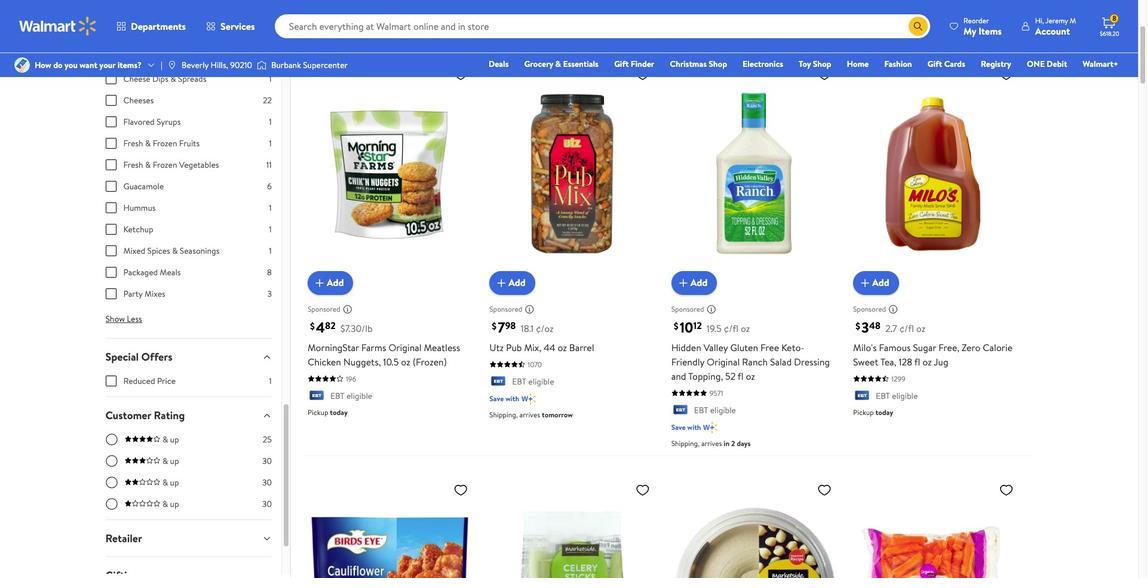 Task type: vqa. For each thing, say whether or not it's contained in the screenshot.


Task type: locate. For each thing, give the bounding box(es) containing it.
0 horizontal spatial with
[[506, 394, 520, 404]]

3 up 'milo's'
[[862, 317, 870, 338]]

0 horizontal spatial price
[[157, 375, 176, 387]]

8 up $618.20
[[1113, 13, 1117, 23]]

home link
[[842, 57, 875, 71]]

today for 3
[[876, 408, 894, 418]]

dips
[[152, 73, 168, 85]]

2 gift from the left
[[928, 58, 943, 70]]

days
[[737, 439, 751, 449]]

fresh down flavored
[[123, 138, 143, 149]]

0 vertical spatial arrives
[[520, 410, 540, 420]]

eligible for 7
[[529, 376, 554, 388]]

gift left cards
[[928, 58, 943, 70]]

0 horizontal spatial in
[[423, 2, 433, 19]]

utz
[[490, 341, 504, 354]]

1 horizontal spatial walmart plus image
[[704, 422, 718, 434]]

6
[[267, 181, 272, 193]]

0 horizontal spatial 3
[[267, 288, 272, 300]]

30 for 3 out of 5 stars and up, 30 items "radio"
[[262, 456, 272, 468]]

0 vertical spatial 8
[[1113, 13, 1117, 23]]

meatless
[[424, 341, 461, 354]]

utz pub mix, 44 oz barrel image
[[490, 62, 655, 286]]

3 ad disclaimer and feedback image from the left
[[889, 305, 899, 314]]

original up 10.5
[[389, 341, 422, 354]]

4 & up from the top
[[163, 499, 179, 511]]

0 vertical spatial 30
[[262, 456, 272, 468]]

add to favorites list, milo's famous sugar free, zero calorie sweet tea, 128 fl oz jug image
[[1000, 67, 1014, 82]]

2 $ from the left
[[492, 320, 497, 333]]

ebt image
[[490, 377, 508, 389], [672, 405, 690, 417]]

3 & up from the top
[[163, 477, 179, 489]]

2 add from the left
[[509, 276, 526, 290]]

save with up shipping, arrives tomorrow
[[490, 394, 520, 404]]

1 pickup today from the left
[[308, 408, 348, 418]]

0 horizontal spatial arrives
[[520, 410, 540, 420]]

ebt down chicken
[[331, 390, 345, 402]]

do
[[53, 59, 63, 71]]

ebt down tea,
[[876, 390, 891, 402]]

ebt image down chicken
[[308, 391, 326, 403]]

1 1 from the top
[[269, 73, 272, 85]]

add button up 82
[[308, 271, 354, 295]]

0 vertical spatial original
[[389, 341, 422, 354]]

save up shipping, arrives in 2 days
[[672, 423, 686, 433]]

add button for 10
[[672, 271, 718, 295]]

in for gametime
[[423, 2, 433, 19]]

sponsored up 10
[[672, 304, 705, 315]]

3 $ from the left
[[674, 320, 679, 333]]

fresh & frozen fruits
[[123, 138, 200, 149]]

sponsored up 48
[[854, 304, 887, 315]]

1 horizontal spatial shipping,
[[672, 439, 700, 449]]

0 horizontal spatial gift
[[615, 58, 629, 70]]

registry link
[[976, 57, 1017, 71]]

ad disclaimer and feedback image for 10
[[707, 305, 717, 314]]

gift left finder
[[615, 58, 629, 70]]

gift for gift finder
[[615, 58, 629, 70]]

ebt for 4
[[331, 390, 345, 402]]

oz inside $ 7 98 18.1 ¢/oz utz pub mix, 44 oz barrel
[[558, 341, 567, 354]]

add to cart image up the 98
[[495, 276, 509, 290]]

save for 7
[[490, 394, 504, 404]]

7 1 from the top
[[269, 375, 272, 387]]

(107)
[[521, 5, 541, 18]]

sponsored for 10
[[672, 304, 705, 315]]

 image
[[14, 57, 30, 73], [257, 59, 267, 71]]

add up 12
[[691, 276, 708, 290]]

oz up gluten
[[741, 322, 751, 335]]

free,
[[939, 341, 960, 354]]

account
[[1036, 24, 1071, 37]]

1 horizontal spatial pickup
[[854, 408, 874, 418]]

pickup today down 1299
[[854, 408, 894, 418]]

sponsored up the 98
[[490, 304, 523, 315]]

4
[[316, 317, 325, 338]]

oz right 10.5
[[401, 356, 411, 369]]

$618.20
[[1101, 29, 1120, 38]]

1 vertical spatial original
[[707, 356, 740, 369]]

best
[[859, 45, 872, 55]]

0 horizontal spatial ebt image
[[490, 377, 508, 389]]

ebt eligible down 1070
[[513, 376, 554, 388]]

3 add from the left
[[691, 276, 708, 290]]

add button
[[308, 271, 354, 295], [490, 271, 536, 295], [672, 271, 718, 295], [854, 271, 900, 295]]

customer
[[106, 408, 151, 423]]

price
[[305, 28, 327, 41], [157, 375, 176, 387]]

pickup
[[308, 408, 328, 418], [854, 408, 874, 418]]

2 shop from the left
[[813, 58, 832, 70]]

1 $ from the left
[[310, 320, 315, 333]]

0 vertical spatial with
[[506, 394, 520, 404]]

walmart+
[[1083, 58, 1119, 70]]

11
[[267, 159, 272, 171]]

0 vertical spatial price
[[305, 28, 327, 41]]

1 horizontal spatial original
[[707, 356, 740, 369]]

1 for flavored syrups
[[269, 116, 272, 128]]

1 for mixed spices & seasonings
[[269, 245, 272, 257]]

1 horizontal spatial today
[[876, 408, 894, 418]]

0 horizontal spatial save with
[[490, 394, 520, 404]]

frozen down syrups
[[153, 138, 177, 149]]

shipping, arrives in 2 days
[[672, 439, 751, 449]]

flavored syrups
[[123, 116, 181, 128]]

chicken
[[308, 356, 341, 369]]

1 shop from the left
[[709, 58, 728, 70]]

add to cart image up 48
[[859, 276, 873, 290]]

8 for 8 $618.20
[[1113, 13, 1117, 23]]

ebt down pub
[[513, 376, 527, 388]]

ebt for 3
[[876, 390, 891, 402]]

special offers button
[[96, 339, 282, 375]]

4 sponsored from the left
[[854, 304, 887, 315]]

Walmart Site-Wide search field
[[275, 14, 931, 38]]

 image right 90210 at the top left of page
[[257, 59, 267, 71]]

2 vertical spatial 30
[[262, 499, 272, 511]]

1 horizontal spatial price
[[305, 28, 327, 41]]

1 vertical spatial arrives
[[702, 439, 722, 449]]

0 vertical spatial fresh
[[123, 138, 143, 149]]

ad disclaimer and feedback image
[[343, 305, 353, 314], [707, 305, 717, 314], [889, 305, 899, 314]]

departments
[[131, 20, 186, 33]]

sponsored up 82
[[308, 304, 341, 315]]

christmas
[[670, 58, 707, 70]]

1 vertical spatial save
[[672, 423, 686, 433]]

with up shipping, arrives tomorrow
[[506, 394, 520, 404]]

1 horizontal spatial ebt image
[[672, 405, 690, 417]]

3 1 from the top
[[269, 138, 272, 149]]

syrups
[[157, 116, 181, 128]]

$ left 4
[[310, 320, 315, 333]]

ebt eligible down 1299
[[876, 390, 918, 402]]

frozen for fruits
[[153, 138, 177, 149]]

special
[[106, 350, 139, 365]]

seller
[[874, 45, 891, 55]]

8 $618.20
[[1101, 13, 1120, 38]]

1 horizontal spatial 8
[[1113, 13, 1117, 23]]

2 pickup today from the left
[[854, 408, 894, 418]]

ebt image
[[308, 391, 326, 403], [854, 391, 872, 403]]

eligible down 1070
[[529, 376, 554, 388]]

tab
[[96, 558, 282, 579]]

10.5
[[383, 356, 399, 369]]

1 horizontal spatial shop
[[813, 58, 832, 70]]

1 add to cart image from the left
[[495, 276, 509, 290]]

1 horizontal spatial ad disclaimer and feedback image
[[707, 305, 717, 314]]

finder
[[631, 58, 655, 70]]

8 left add to cart image
[[267, 267, 272, 279]]

ebt image down and
[[672, 405, 690, 417]]

oz
[[741, 322, 751, 335], [917, 322, 926, 335], [558, 341, 567, 354], [401, 356, 411, 369], [923, 356, 932, 369], [746, 370, 756, 383]]

ebt image for 4
[[308, 391, 326, 403]]

ebt eligible for 7
[[513, 376, 554, 388]]

2 add button from the left
[[490, 271, 536, 295]]

& up
[[163, 434, 179, 446], [163, 456, 179, 468], [163, 477, 179, 489], [163, 499, 179, 511]]

0 vertical spatial frozen
[[153, 138, 177, 149]]

2 pickup from the left
[[854, 408, 874, 418]]

$ inside $ 3 48 2.7 ¢/fl oz milo's famous sugar free, zero calorie sweet tea, 128 fl oz jug
[[856, 320, 861, 333]]

2 frozen from the top
[[153, 159, 177, 171]]

walmart plus image up shipping, arrives in 2 days
[[704, 422, 718, 434]]

0 horizontal spatial add to cart image
[[495, 276, 509, 290]]

1 pickup from the left
[[308, 408, 328, 418]]

1 horizontal spatial arrives
[[702, 439, 722, 449]]

1 horizontal spatial save
[[672, 423, 686, 433]]

add button up ad disclaimer and feedback image
[[490, 271, 536, 295]]

add to favorites list, organic marketside fresh baby peeled carrots, 2 lb bag image
[[1000, 483, 1014, 498]]

$
[[310, 320, 315, 333], [492, 320, 497, 333], [674, 320, 679, 333], [856, 320, 861, 333]]

add up 48
[[873, 276, 890, 290]]

0 horizontal spatial ad disclaimer and feedback image
[[343, 305, 353, 314]]

hidden valley gluten free keto-friendly original ranch salad dressing and topping, 52 fl oz image
[[672, 62, 837, 286]]

1 for cheese dips & spreads
[[269, 73, 272, 85]]

hi,
[[1036, 15, 1045, 25]]

eligible
[[529, 376, 554, 388], [347, 390, 373, 402], [893, 390, 918, 402], [711, 405, 736, 417]]

gametime
[[435, 2, 489, 19]]

None checkbox
[[106, 74, 116, 84], [106, 95, 116, 106], [106, 203, 116, 213], [106, 267, 116, 278], [106, 289, 116, 300], [106, 376, 116, 387], [106, 74, 116, 84], [106, 95, 116, 106], [106, 203, 116, 213], [106, 267, 116, 278], [106, 289, 116, 300], [106, 376, 116, 387]]

arrives left tomorrow
[[520, 410, 540, 420]]

add button for 4
[[308, 271, 354, 295]]

1 for ketchup
[[269, 224, 272, 236]]

1 for hummus
[[269, 202, 272, 214]]

¢/fl right 19.5
[[724, 322, 739, 335]]

& up for 2 out of 5 stars and up, 30 items option
[[163, 477, 179, 489]]

add to cart image
[[313, 276, 327, 290]]

1 add from the left
[[327, 276, 344, 290]]

pickup today down the 196
[[308, 408, 348, 418]]

save with up shipping, arrives in 2 days
[[672, 423, 702, 433]]

with for 7
[[506, 394, 520, 404]]

1 horizontal spatial save with
[[672, 423, 702, 433]]

8
[[1113, 13, 1117, 23], [267, 267, 272, 279]]

1 vertical spatial walmart plus image
[[704, 422, 718, 434]]

save for 10
[[672, 423, 686, 433]]

2 30 from the top
[[262, 477, 272, 489]]

when
[[329, 28, 351, 41]]

3 left add to cart image
[[267, 288, 272, 300]]

eligible down 9571
[[711, 405, 736, 417]]

fresh for fresh & frozen fruits
[[123, 138, 143, 149]]

eligible down the 196
[[347, 390, 373, 402]]

dressing
[[795, 356, 830, 369]]

fl right 128
[[915, 356, 921, 369]]

3 30 from the top
[[262, 499, 272, 511]]

ebt eligible down the 196
[[331, 390, 373, 402]]

walmart plus image up shipping, arrives tomorrow
[[522, 393, 536, 405]]

1 ¢/fl from the left
[[724, 322, 739, 335]]

shipping, for 7
[[490, 410, 518, 420]]

1 horizontal spatial gift
[[928, 58, 943, 70]]

1 vertical spatial 8
[[267, 267, 272, 279]]

save
[[490, 394, 504, 404], [672, 423, 686, 433]]

in left 2
[[724, 439, 730, 449]]

1 vertical spatial fl
[[738, 370, 744, 383]]

4 add button from the left
[[854, 271, 900, 295]]

¢/fl inside $ 10 12 19.5 ¢/fl oz hidden valley gluten free keto- friendly original ranch salad dressing and topping, 52 fl oz
[[724, 322, 739, 335]]

0 vertical spatial save with
[[490, 394, 520, 404]]

with up shipping, arrives in 2 days
[[688, 423, 702, 433]]

morningstar
[[308, 341, 359, 354]]

shop for christmas shop
[[709, 58, 728, 70]]

4 add from the left
[[873, 276, 890, 290]]

0 horizontal spatial today
[[330, 408, 348, 418]]

$ inside $ 10 12 19.5 ¢/fl oz hidden valley gluten free keto- friendly original ranch salad dressing and topping, 52 fl oz
[[674, 320, 679, 333]]

services button
[[196, 12, 265, 41]]

8 inside 8 $618.20
[[1113, 13, 1117, 23]]

4 1 from the top
[[269, 202, 272, 214]]

 image
[[167, 60, 177, 70]]

1 vertical spatial fresh
[[123, 159, 143, 171]]

2 horizontal spatial ad disclaimer and feedback image
[[889, 305, 899, 314]]

30
[[262, 456, 272, 468], [262, 477, 272, 489], [262, 499, 272, 511]]

0 horizontal spatial pickup today
[[308, 408, 348, 418]]

price left when
[[305, 28, 327, 41]]

1 vertical spatial with
[[688, 423, 702, 433]]

walmart image
[[19, 17, 97, 36]]

today
[[330, 408, 348, 418], [876, 408, 894, 418]]

0 horizontal spatial fl
[[738, 370, 744, 383]]

today down 1299
[[876, 408, 894, 418]]

with for 10
[[688, 423, 702, 433]]

$ inside $ 7 98 18.1 ¢/oz utz pub mix, 44 oz barrel
[[492, 320, 497, 333]]

add to cart image
[[495, 276, 509, 290], [677, 276, 691, 290], [859, 276, 873, 290]]

2 ¢/fl from the left
[[900, 322, 915, 335]]

1 30 from the top
[[262, 456, 272, 468]]

m
[[1071, 15, 1077, 25]]

1 ad disclaimer and feedback image from the left
[[343, 305, 353, 314]]

your
[[99, 59, 116, 71]]

pickup for 4
[[308, 408, 328, 418]]

22
[[263, 94, 272, 106]]

0 vertical spatial ebt image
[[490, 377, 508, 389]]

gift for gift cards
[[928, 58, 943, 70]]

& up for 3 out of 5 stars and up, 30 items "radio"
[[163, 456, 179, 468]]

0 vertical spatial 3
[[267, 288, 272, 300]]

0 horizontal spatial original
[[389, 341, 422, 354]]

0 vertical spatial fl
[[915, 356, 921, 369]]

1 fresh from the top
[[123, 138, 143, 149]]

add button for 7
[[490, 271, 536, 295]]

6 1 from the top
[[269, 245, 272, 257]]

& up for 4 out of 5 stars and up, 25 items option
[[163, 434, 179, 446]]

1 today from the left
[[330, 408, 348, 418]]

arrives for 10
[[702, 439, 722, 449]]

in for 2
[[724, 439, 730, 449]]

original up the "52"
[[707, 356, 740, 369]]

pickup down chicken
[[308, 408, 328, 418]]

today down the 196
[[330, 408, 348, 418]]

1 horizontal spatial fl
[[915, 356, 921, 369]]

up for 2 out of 5 stars and up, 30 items option
[[170, 477, 179, 489]]

1 & up from the top
[[163, 434, 179, 446]]

customer rating button
[[96, 398, 282, 434]]

4 up from the top
[[170, 499, 179, 511]]

0 horizontal spatial ¢/fl
[[724, 322, 739, 335]]

ad disclaimer and feedback image
[[525, 305, 535, 314]]

2 & up from the top
[[163, 456, 179, 468]]

ad disclaimer and feedback image up the $7.30/lb
[[343, 305, 353, 314]]

frozen
[[153, 138, 177, 149], [153, 159, 177, 171]]

1 horizontal spatial in
[[724, 439, 730, 449]]

in up legal information image on the top left of the page
[[423, 2, 433, 19]]

2 add to cart image from the left
[[677, 276, 691, 290]]

$ for 10
[[674, 320, 679, 333]]

oz right '44'
[[558, 341, 567, 354]]

original
[[389, 341, 422, 354], [707, 356, 740, 369]]

1 add button from the left
[[308, 271, 354, 295]]

ebt image down sweet
[[854, 391, 872, 403]]

ebt eligible for 4
[[331, 390, 373, 402]]

0 horizontal spatial ebt image
[[308, 391, 326, 403]]

1 vertical spatial save with
[[672, 423, 702, 433]]

shipping, left tomorrow
[[490, 410, 518, 420]]

ebt down topping,
[[694, 405, 709, 417]]

3 sponsored from the left
[[672, 304, 705, 315]]

ebt image down 'utz'
[[490, 377, 508, 389]]

ad disclaimer and feedback image up 2.7
[[889, 305, 899, 314]]

1 horizontal spatial with
[[688, 423, 702, 433]]

1 frozen from the top
[[153, 138, 177, 149]]

1 vertical spatial in
[[724, 439, 730, 449]]

¢/fl for 10
[[724, 322, 739, 335]]

0 vertical spatial save
[[490, 394, 504, 404]]

1 up from the top
[[170, 434, 179, 446]]

add to cart image up 10
[[677, 276, 691, 290]]

arrives
[[520, 410, 540, 420], [702, 439, 722, 449]]

add
[[327, 276, 344, 290], [509, 276, 526, 290], [691, 276, 708, 290], [873, 276, 890, 290]]

one
[[1028, 58, 1045, 70]]

reduced
[[123, 375, 155, 387]]

3 add button from the left
[[672, 271, 718, 295]]

shop right toy
[[813, 58, 832, 70]]

frozen down fresh & frozen fruits
[[153, 159, 177, 171]]

¢/fl inside $ 3 48 2.7 ¢/fl oz milo's famous sugar free, zero calorie sweet tea, 128 fl oz jug
[[900, 322, 915, 335]]

0 vertical spatial shipping,
[[490, 410, 518, 420]]

2 today from the left
[[876, 408, 894, 418]]

ebt eligible down 9571
[[694, 405, 736, 417]]

9571
[[710, 388, 724, 399]]

 image left how
[[14, 57, 30, 73]]

ad disclaimer and feedback image up 19.5
[[707, 305, 717, 314]]

0 horizontal spatial  image
[[14, 57, 30, 73]]

1070
[[528, 360, 542, 370]]

1 vertical spatial ebt image
[[672, 405, 690, 417]]

add up 82
[[327, 276, 344, 290]]

toy shop link
[[794, 57, 837, 71]]

1 horizontal spatial ¢/fl
[[900, 322, 915, 335]]

0 horizontal spatial shop
[[709, 58, 728, 70]]

5 1 from the top
[[269, 224, 272, 236]]

1
[[269, 73, 272, 85], [269, 116, 272, 128], [269, 138, 272, 149], [269, 202, 272, 214], [269, 224, 272, 236], [269, 245, 272, 257], [269, 375, 272, 387]]

$ left 48
[[856, 320, 861, 333]]

8 inside product category group
[[267, 267, 272, 279]]

2 up from the top
[[170, 456, 179, 468]]

fl right the "52"
[[738, 370, 744, 383]]

2 ad disclaimer and feedback image from the left
[[707, 305, 717, 314]]

0 horizontal spatial shipping,
[[490, 410, 518, 420]]

shop inside toy shop link
[[813, 58, 832, 70]]

3 inside $ 3 48 2.7 ¢/fl oz milo's famous sugar free, zero calorie sweet tea, 128 fl oz jug
[[862, 317, 870, 338]]

calorie
[[983, 341, 1013, 354]]

morningstar farms original meatless chicken nuggets, 10.5 oz (frozen) image
[[308, 62, 473, 286]]

marketside gluten-free classic hummus 10 oz, ready to eat, resealable cup, 2 tbsp. servings image
[[672, 478, 837, 579]]

1 vertical spatial 30
[[262, 477, 272, 489]]

2.7
[[886, 322, 898, 335]]

1 vertical spatial 3
[[862, 317, 870, 338]]

add button up 48
[[854, 271, 900, 295]]

fresh up guacamole
[[123, 159, 143, 171]]

$ left 10
[[674, 320, 679, 333]]

save up shipping, arrives tomorrow
[[490, 394, 504, 404]]

2 horizontal spatial add to cart image
[[859, 276, 873, 290]]

1 ebt image from the left
[[308, 391, 326, 403]]

add button up 12
[[672, 271, 718, 295]]

pub
[[506, 341, 522, 354]]

None checkbox
[[106, 117, 116, 127], [106, 138, 116, 149], [106, 160, 116, 170], [106, 181, 116, 192], [106, 224, 116, 235], [106, 246, 116, 256], [106, 117, 116, 127], [106, 138, 116, 149], [106, 160, 116, 170], [106, 181, 116, 192], [106, 224, 116, 235], [106, 246, 116, 256]]

oz left jug
[[923, 356, 932, 369]]

party mixes
[[123, 288, 165, 300]]

ebt image for 10
[[672, 405, 690, 417]]

2 fresh from the top
[[123, 159, 143, 171]]

shop inside 'christmas shop' link
[[709, 58, 728, 70]]

1 vertical spatial frozen
[[153, 159, 177, 171]]

shop right christmas
[[709, 58, 728, 70]]

2 1 from the top
[[269, 116, 272, 128]]

legal information image
[[428, 29, 438, 39]]

essentials
[[563, 58, 599, 70]]

0 horizontal spatial pickup
[[308, 408, 328, 418]]

$ left 7
[[492, 320, 497, 333]]

price when purchased online
[[305, 28, 423, 41]]

arrives left 2
[[702, 439, 722, 449]]

2 ebt image from the left
[[854, 391, 872, 403]]

fresh for fresh & frozen vegetables
[[123, 159, 143, 171]]

pickup down sweet
[[854, 408, 874, 418]]

1 horizontal spatial  image
[[257, 59, 267, 71]]

jug
[[934, 356, 949, 369]]

2 sponsored from the left
[[490, 304, 523, 315]]

price down offers
[[157, 375, 176, 387]]

0 horizontal spatial save
[[490, 394, 504, 404]]

0 horizontal spatial 8
[[267, 267, 272, 279]]

add for 10
[[691, 276, 708, 290]]

add up ad disclaimer and feedback image
[[509, 276, 526, 290]]

shipping, left 2
[[672, 439, 700, 449]]

0 vertical spatial walmart plus image
[[522, 393, 536, 405]]

0 horizontal spatial walmart plus image
[[522, 393, 536, 405]]

4 $ from the left
[[856, 320, 861, 333]]

¢/fl right 2.7
[[900, 322, 915, 335]]

$ inside the $ 4 82 $7.30/lb morningstar farms original meatless chicken nuggets, 10.5 oz (frozen)
[[310, 320, 315, 333]]

1 gift from the left
[[615, 58, 629, 70]]

walmart plus image
[[522, 393, 536, 405], [704, 422, 718, 434]]

1 horizontal spatial 3
[[862, 317, 870, 338]]

departments button
[[106, 12, 196, 41]]

oz inside the $ 4 82 $7.30/lb morningstar farms original meatless chicken nuggets, 10.5 oz (frozen)
[[401, 356, 411, 369]]

pickup today for 3
[[854, 408, 894, 418]]

add to cart image for 10
[[677, 276, 691, 290]]

1 horizontal spatial ebt image
[[854, 391, 872, 403]]

up for 3 out of 5 stars and up, 30 items "radio"
[[170, 456, 179, 468]]

1 vertical spatial shipping,
[[672, 439, 700, 449]]

topping,
[[689, 370, 724, 383]]

82
[[325, 319, 336, 332]]

1 horizontal spatial add to cart image
[[677, 276, 691, 290]]

add to cart image for 7
[[495, 276, 509, 290]]

1 horizontal spatial pickup today
[[854, 408, 894, 418]]

eligible down 1299
[[893, 390, 918, 402]]

0 vertical spatial in
[[423, 2, 433, 19]]

3 up from the top
[[170, 477, 179, 489]]

special offers
[[106, 350, 173, 365]]

1 sponsored from the left
[[308, 304, 341, 315]]

sponsored for 4
[[308, 304, 341, 315]]

electronics
[[743, 58, 784, 70]]



Task type: describe. For each thing, give the bounding box(es) containing it.
salad
[[771, 356, 792, 369]]

$ for 3
[[856, 320, 861, 333]]

fresh & frozen vegetables
[[123, 159, 219, 171]]

add for 4
[[327, 276, 344, 290]]

reorder my items
[[964, 15, 1002, 37]]

electronics link
[[738, 57, 789, 71]]

packaged
[[123, 267, 158, 279]]

flavored
[[123, 116, 155, 128]]

milo's famous sugar free, zero calorie sweet tea, 128 fl oz jug image
[[854, 62, 1019, 286]]

show less button
[[96, 310, 152, 329]]

up for 4 out of 5 stars and up, 25 items option
[[170, 434, 179, 446]]

one debit link
[[1022, 57, 1073, 71]]

sweet
[[854, 356, 879, 369]]

alternatives
[[357, 2, 420, 19]]

add to favorites list, hidden valley gluten free keto-friendly original ranch salad dressing and topping, 52 fl oz image
[[818, 67, 832, 82]]

add for 7
[[509, 276, 526, 290]]

want
[[80, 59, 97, 71]]

arrives for 7
[[520, 410, 540, 420]]

2 out of 5 stars and up, 30 items radio
[[106, 477, 117, 489]]

mixes
[[145, 288, 165, 300]]

marketside fresh celery sticks, 1.6 oz, 4 pack image
[[490, 478, 655, 579]]

cheeses
[[123, 94, 154, 106]]

44
[[544, 341, 556, 354]]

90210
[[230, 59, 252, 71]]

one debit
[[1028, 58, 1068, 70]]

3 inside product category group
[[267, 288, 272, 300]]

1299
[[892, 374, 906, 384]]

product category group
[[106, 0, 272, 310]]

$ for 7
[[492, 320, 497, 333]]

healthier
[[305, 2, 354, 19]]

original inside the $ 4 82 $7.30/lb morningstar farms original meatless chicken nuggets, 10.5 oz (frozen)
[[389, 341, 422, 354]]

52
[[726, 370, 736, 383]]

ebt image for 3
[[854, 391, 872, 403]]

sponsored for 7
[[490, 304, 523, 315]]

best seller
[[859, 45, 891, 55]]

customer rating option group
[[106, 434, 272, 520]]

12
[[694, 319, 702, 332]]

christmas shop link
[[665, 57, 733, 71]]

mixed spices & seasonings
[[123, 245, 220, 257]]

toy
[[799, 58, 811, 70]]

vegetables
[[179, 159, 219, 171]]

$ for 4
[[310, 320, 315, 333]]

 image for burbank supercenter
[[257, 59, 267, 71]]

walmart plus image for 7
[[522, 393, 536, 405]]

fl inside $ 3 48 2.7 ¢/fl oz milo's famous sugar free, zero calorie sweet tea, 128 fl oz jug
[[915, 356, 921, 369]]

shipping, arrives tomorrow
[[490, 410, 573, 420]]

19.5
[[707, 322, 722, 335]]

burbank supercenter
[[271, 59, 348, 71]]

ranch
[[743, 356, 768, 369]]

search icon image
[[914, 22, 924, 31]]

$ 7 98 18.1 ¢/oz utz pub mix, 44 oz barrel
[[490, 317, 595, 354]]

eligible for 10
[[711, 405, 736, 417]]

eligible for 4
[[347, 390, 373, 402]]

1 for reduced price
[[269, 375, 272, 387]]

items
[[979, 24, 1002, 37]]

registry
[[981, 58, 1012, 70]]

home
[[847, 58, 869, 70]]

tea,
[[881, 356, 897, 369]]

grocery & essentials link
[[519, 57, 604, 71]]

fashion
[[885, 58, 913, 70]]

grocery
[[525, 58, 554, 70]]

up for "1 out of 5 stars and up, 30 items" radio
[[170, 499, 179, 511]]

add to favorites list, birds eye buffalo style frozen cauliflower wings, 13.5 oz (frozen) image
[[454, 483, 468, 498]]

& up for "1 out of 5 stars and up, 30 items" radio
[[163, 499, 179, 511]]

fashion link
[[880, 57, 918, 71]]

$ 10 12 19.5 ¢/fl oz hidden valley gluten free keto- friendly original ranch salad dressing and topping, 52 fl oz
[[672, 317, 830, 383]]

ebt eligible for 3
[[876, 390, 918, 402]]

beverly hills, 90210
[[182, 59, 252, 71]]

pickup today for 4
[[308, 408, 348, 418]]

birds eye buffalo style frozen cauliflower wings, 13.5 oz (frozen) image
[[308, 478, 473, 579]]

retailer tab
[[96, 521, 282, 557]]

ebt for 7
[[513, 376, 527, 388]]

ebt for 10
[[694, 405, 709, 417]]

gift cards
[[928, 58, 966, 70]]

and
[[672, 370, 687, 383]]

ad disclaimer and feedback image for 4
[[343, 305, 353, 314]]

gift finder link
[[609, 57, 660, 71]]

mix,
[[525, 341, 542, 354]]

barrel
[[570, 341, 595, 354]]

3 add to cart image from the left
[[859, 276, 873, 290]]

add to favorites list, utz pub mix, 44 oz barrel image
[[636, 67, 650, 82]]

2
[[732, 439, 736, 449]]

shop for toy shop
[[813, 58, 832, 70]]

ebt image for 7
[[490, 377, 508, 389]]

fl inside $ 10 12 19.5 ¢/fl oz hidden valley gluten free keto- friendly original ranch salad dressing and topping, 52 fl oz
[[738, 370, 744, 383]]

add for 3
[[873, 276, 890, 290]]

customer rating tab
[[96, 398, 282, 434]]

30 for 2 out of 5 stars and up, 30 items option
[[262, 477, 272, 489]]

ebt eligible for 10
[[694, 405, 736, 417]]

48
[[870, 319, 881, 332]]

add button for 3
[[854, 271, 900, 295]]

1 out of 5 stars and up, 30 items radio
[[106, 499, 117, 511]]

¢/fl for 3
[[900, 322, 915, 335]]

retailer
[[106, 531, 142, 546]]

sugar
[[914, 341, 937, 354]]

oz up sugar at the right
[[917, 322, 926, 335]]

ad disclaimer and feedback image for 3
[[889, 305, 899, 314]]

debit
[[1047, 58, 1068, 70]]

gift cards link
[[923, 57, 971, 71]]

save with for 7
[[490, 394, 520, 404]]

eligible for 3
[[893, 390, 918, 402]]

 image for how do you want your items?
[[14, 57, 30, 73]]

keto-
[[782, 341, 805, 354]]

beverly
[[182, 59, 209, 71]]

retailer button
[[96, 521, 282, 557]]

food
[[492, 2, 518, 19]]

shipping, for 10
[[672, 439, 700, 449]]

3 out of 5 stars and up, 30 items radio
[[106, 456, 117, 468]]

8 for 8
[[267, 267, 272, 279]]

ketchup
[[123, 224, 153, 236]]

sponsored for 3
[[854, 304, 887, 315]]

128
[[899, 356, 913, 369]]

how
[[35, 59, 51, 71]]

save with for 10
[[672, 423, 702, 433]]

oz down ranch
[[746, 370, 756, 383]]

customer rating
[[106, 408, 185, 423]]

1 for fresh & frozen fruits
[[269, 138, 272, 149]]

add to favorites list, marketside fresh celery sticks, 1.6 oz, 4 pack image
[[636, 483, 650, 498]]

toy shop
[[799, 58, 832, 70]]

my
[[964, 24, 977, 37]]

98
[[505, 319, 516, 332]]

gift finder
[[615, 58, 655, 70]]

30 for "1 out of 5 stars and up, 30 items" radio
[[262, 499, 272, 511]]

frozen for vegetables
[[153, 159, 177, 171]]

4 out of 5 stars and up, 25 items radio
[[106, 434, 117, 446]]

party
[[123, 288, 143, 300]]

organic marketside fresh baby peeled carrots, 2 lb bag image
[[854, 478, 1019, 579]]

¢/oz
[[536, 322, 554, 335]]

special offers tab
[[96, 339, 282, 375]]

walmart plus image for 10
[[704, 422, 718, 434]]

less
[[127, 313, 142, 325]]

grocery & essentials
[[525, 58, 599, 70]]

nuggets,
[[344, 356, 381, 369]]

you
[[65, 59, 78, 71]]

pickup for 3
[[854, 408, 874, 418]]

Search search field
[[275, 14, 931, 38]]

add to favorites list, morningstar farms original meatless chicken nuggets, 10.5 oz (frozen) image
[[454, 67, 468, 82]]

burbank
[[271, 59, 301, 71]]

original inside $ 10 12 19.5 ¢/fl oz hidden valley gluten free keto- friendly original ranch salad dressing and topping, 52 fl oz
[[707, 356, 740, 369]]

7
[[498, 317, 505, 338]]

rating
[[154, 408, 185, 423]]

tomorrow
[[542, 410, 573, 420]]

hummus
[[123, 202, 156, 214]]

cheese dips & spreads
[[123, 73, 206, 85]]

1 vertical spatial price
[[157, 375, 176, 387]]

today for 4
[[330, 408, 348, 418]]

10
[[680, 317, 694, 338]]

add to favorites list, marketside gluten-free classic hummus 10 oz, ready to eat, resealable cup, 2 tbsp. servings image
[[818, 483, 832, 498]]



